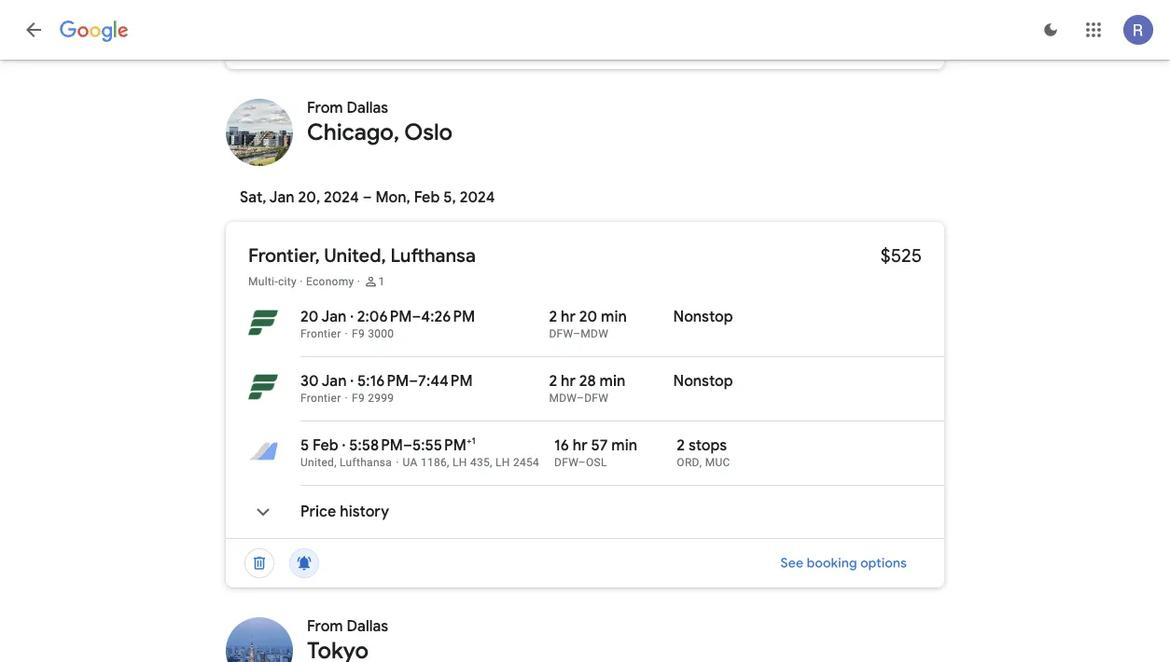 Task type: vqa. For each thing, say whether or not it's contained in the screenshot.
EVERY
no



Task type: locate. For each thing, give the bounding box(es) containing it.
remove saved flight, one way trip from dallas to chicago.sat, jan 20, 2024 – mon, feb 5, 2024 image
[[237, 541, 282, 586]]

airline logo image left 30
[[248, 372, 278, 402]]

2 f9 from the top
[[352, 392, 365, 405]]

nonstop
[[674, 308, 733, 327], [674, 372, 733, 391]]

dfw inside 2 hr 20 min dfw – mdw
[[549, 328, 573, 341]]

1 horizontal spatial lh
[[496, 456, 510, 469]]

2 for 2
[[677, 436, 685, 455]]

lufthansa down 5,
[[391, 244, 476, 267]]

16
[[554, 436, 569, 455]]

1 horizontal spatial 1
[[472, 435, 476, 447]]

1 horizontal spatial 2024
[[460, 188, 495, 207]]

2 dallas from the top
[[347, 617, 389, 637]]

– inside 2 hr 20 min dfw – mdw
[[573, 328, 581, 341]]

2 lh from the left
[[496, 456, 510, 469]]

feb
[[414, 188, 440, 207], [313, 436, 339, 455]]

united , lufthansa
[[301, 456, 392, 469]]

lufthansa down 5:58 pm
[[340, 456, 392, 469]]

20 up 28
[[579, 308, 598, 327]]

jan right 30
[[321, 372, 347, 391]]

0 horizontal spatial lh
[[453, 456, 467, 469]]

0 vertical spatial mdw
[[581, 328, 609, 341]]

hr inside 16 hr 57 min dfw – osl
[[573, 436, 588, 455]]

20 inside 2 hr 20 min dfw – mdw
[[579, 308, 598, 327]]

2 up ord
[[677, 436, 685, 455]]

from dallas chicago, oslo
[[307, 98, 453, 147]]

lufthansa for united , lufthansa
[[340, 456, 392, 469]]

mdw up 28
[[581, 328, 609, 341]]

2 vertical spatial dfw
[[554, 456, 578, 469]]

hr up 2 hr 28 min mdw – dfw
[[561, 308, 576, 327]]

disable email notifications for solution, round trip from austin to new york or newark.thu, nov 30 – thu, dec 7 image
[[282, 22, 327, 67]]

20 down multi-city economy in the left of the page
[[301, 308, 319, 327]]

price
[[301, 503, 336, 522]]

5 feb
[[301, 436, 339, 455]]

ua
[[403, 456, 418, 469]]

0 horizontal spatial 20
[[301, 308, 319, 327]]

0 vertical spatial nonstop
[[674, 308, 733, 327]]

hr
[[561, 308, 576, 327], [561, 372, 576, 391], [573, 436, 588, 455]]

0 vertical spatial lufthansa
[[391, 244, 476, 267]]

go back image
[[22, 19, 45, 41]]

2
[[549, 308, 557, 327], [549, 372, 557, 391], [677, 436, 685, 455]]

1 vertical spatial dfw
[[584, 392, 609, 405]]

min inside 2 hr 20 min dfw – mdw
[[601, 308, 627, 327]]

2 airline logo image from the top
[[248, 372, 278, 402]]

1 from from the top
[[307, 98, 343, 118]]

3 airline logo image from the top
[[248, 437, 278, 467]]

1 vertical spatial hr
[[561, 372, 576, 391]]

, down 5 feb
[[334, 456, 337, 469]]

from down the disable email notifications for solution, one way trip from dallas to chicago.sat, jan 20, 2024 – mon, feb 5, 2024 image
[[307, 617, 343, 637]]

– inside 2 hr 28 min mdw – dfw
[[577, 392, 584, 405]]

lh
[[453, 456, 467, 469], [496, 456, 510, 469]]

2 20 from the left
[[579, 308, 598, 327]]

20
[[301, 308, 319, 327], [579, 308, 598, 327]]

multi-city economy
[[248, 275, 354, 288]]

4:26 pm
[[421, 308, 475, 327]]

lh left 435
[[453, 456, 467, 469]]

0 vertical spatial dfw
[[549, 328, 573, 341]]

2024 right 20,
[[324, 188, 359, 207]]

2 hr 28 min mdw – dfw
[[549, 372, 626, 405]]

2 vertical spatial min
[[612, 436, 638, 455]]

1 up 'ua 1186 , lh 435 , lh 2454'
[[472, 435, 476, 447]]

jan
[[269, 188, 295, 207], [321, 308, 347, 327], [321, 372, 347, 391]]

 image
[[342, 437, 346, 455]]

1 horizontal spatial mdw
[[581, 328, 609, 341]]

osl
[[586, 456, 607, 469]]

0 vertical spatial frontier
[[301, 328, 341, 341]]

stops
[[689, 436, 727, 455]]

mdw
[[581, 328, 609, 341], [549, 392, 577, 405]]

1 down frontier, united, lufthansa
[[378, 275, 385, 288]]

, inside 2 stops ord , muc
[[700, 456, 702, 469]]

1 , from the left
[[334, 456, 337, 469]]

from for from dallas chicago, oslo
[[307, 98, 343, 118]]

frontier,
[[248, 244, 320, 267]]

– inside 16 hr 57 min dfw – osl
[[578, 456, 586, 469]]

1 vertical spatial 2
[[549, 372, 557, 391]]

1 vertical spatial mdw
[[549, 392, 577, 405]]

, left muc
[[700, 456, 702, 469]]

airline logo image down multi-
[[248, 308, 278, 338]]

min right 28
[[600, 372, 626, 391]]

hr for 28
[[561, 372, 576, 391]]

airline logo image for 5
[[248, 437, 278, 467]]

lufthansa
[[391, 244, 476, 267], [340, 456, 392, 469]]

2999
[[368, 392, 394, 405]]

0 horizontal spatial mdw
[[549, 392, 577, 405]]

1 frontier from the top
[[301, 328, 341, 341]]

f9 for 5:16 pm
[[352, 392, 365, 405]]

dfw down 28
[[584, 392, 609, 405]]

– inside 5:58 pm – 5:55 pm + 1
[[403, 436, 413, 455]]

min for 2 hr 20 min
[[601, 308, 627, 327]]

lufthansa for frontier, united, lufthansa
[[391, 244, 476, 267]]

1 vertical spatial dallas
[[347, 617, 389, 637]]

2 nonstop from the top
[[674, 372, 733, 391]]

2 vertical spatial jan
[[321, 372, 347, 391]]

change appearance image
[[1029, 7, 1073, 52]]

0 horizontal spatial 1
[[378, 275, 385, 288]]

2 inside 2 hr 20 min dfw – mdw
[[549, 308, 557, 327]]

0 vertical spatial from
[[307, 98, 343, 118]]

frontier for 30
[[301, 392, 341, 405]]

1 dallas from the top
[[347, 98, 389, 118]]

dfw down 16
[[554, 456, 578, 469]]

jan down economy
[[321, 308, 347, 327]]

1 vertical spatial feb
[[313, 436, 339, 455]]

dfw
[[549, 328, 573, 341], [584, 392, 609, 405], [554, 456, 578, 469]]

airline logo image
[[248, 308, 278, 338], [248, 372, 278, 402], [248, 437, 278, 467]]

0 horizontal spatial feb
[[313, 436, 339, 455]]

feb left 5,
[[414, 188, 440, 207]]

2 up 2 hr 28 min mdw – dfw
[[549, 308, 557, 327]]

30
[[301, 372, 319, 391]]

435
[[470, 456, 490, 469]]

2024
[[324, 188, 359, 207], [460, 188, 495, 207]]

dfw up 2 hr 28 min mdw – dfw
[[549, 328, 573, 341]]

f9 left 3000 in the left of the page
[[352, 328, 365, 341]]

1 vertical spatial 1
[[472, 435, 476, 447]]

1 vertical spatial from
[[307, 617, 343, 637]]

hr inside 2 hr 20 min dfw – mdw
[[561, 308, 576, 327]]

mon,
[[376, 188, 411, 207]]

oslo
[[404, 118, 453, 147]]

frontier
[[301, 328, 341, 341], [301, 392, 341, 405]]

min
[[601, 308, 627, 327], [600, 372, 626, 391], [612, 436, 638, 455]]

0 vertical spatial feb
[[414, 188, 440, 207]]

2 from from the top
[[307, 617, 343, 637]]

0 vertical spatial jan
[[269, 188, 295, 207]]

from for from dallas
[[307, 617, 343, 637]]

4 , from the left
[[700, 456, 702, 469]]

1
[[378, 275, 385, 288], [472, 435, 476, 447]]

min inside 2 hr 28 min mdw – dfw
[[600, 372, 626, 391]]

from
[[307, 98, 343, 118], [307, 617, 343, 637]]

7:44 pm
[[418, 372, 473, 391]]

,
[[334, 456, 337, 469], [447, 456, 450, 469], [490, 456, 493, 469], [700, 456, 702, 469]]

2 inside 2 hr 28 min mdw – dfw
[[549, 372, 557, 391]]

1 vertical spatial frontier
[[301, 392, 341, 405]]

1 vertical spatial f9
[[352, 392, 365, 405]]

1 vertical spatial lufthansa
[[340, 456, 392, 469]]

booking
[[807, 555, 857, 572]]

, down 5:55 pm
[[447, 456, 450, 469]]

frontier for 20
[[301, 328, 341, 341]]

2 inside 2 stops ord , muc
[[677, 436, 685, 455]]

airline logo image left 5
[[248, 437, 278, 467]]

from up chicago,
[[307, 98, 343, 118]]

lh right 435
[[496, 456, 510, 469]]

, left 2454
[[490, 456, 493, 469]]

2 hr 20 min dfw – mdw
[[549, 308, 627, 341]]

0 vertical spatial 2
[[549, 308, 557, 327]]

2 vertical spatial airline logo image
[[248, 437, 278, 467]]

0 vertical spatial min
[[601, 308, 627, 327]]

city
[[278, 275, 297, 288]]

1 horizontal spatial 20
[[579, 308, 598, 327]]

remove saved flight, round trip from austin to new york or newark.thu, nov 30 – thu, dec 7 image
[[237, 22, 282, 67]]

mdw up 16
[[549, 392, 577, 405]]

5:58 pm – 5:55 pm + 1
[[349, 435, 476, 455]]

2 for 2 hr 20 min
[[549, 308, 557, 327]]

f9 left 2999
[[352, 392, 365, 405]]

1 airline logo image from the top
[[248, 308, 278, 338]]

0 horizontal spatial 2024
[[324, 188, 359, 207]]

1 vertical spatial jan
[[321, 308, 347, 327]]

dfw inside 16 hr 57 min dfw – osl
[[554, 456, 578, 469]]

1 nonstop from the top
[[674, 308, 733, 327]]

from inside from dallas chicago, oslo
[[307, 98, 343, 118]]

0 vertical spatial dallas
[[347, 98, 389, 118]]

1 vertical spatial nonstop
[[674, 372, 733, 391]]

hr inside 2 hr 28 min mdw – dfw
[[561, 372, 576, 391]]

frontier down 20 jan
[[301, 328, 341, 341]]

f9 3000
[[352, 328, 394, 341]]

0 vertical spatial airline logo image
[[248, 308, 278, 338]]

dallas
[[347, 98, 389, 118], [347, 617, 389, 637]]

0 vertical spatial hr
[[561, 308, 576, 327]]

0 vertical spatial f9
[[352, 328, 365, 341]]

min inside 16 hr 57 min dfw – osl
[[612, 436, 638, 455]]

dfw inside 2 hr 28 min mdw – dfw
[[584, 392, 609, 405]]

5:16 pm – 7:44 pm
[[357, 372, 473, 391]]

feb up the united
[[313, 436, 339, 455]]

min up 2 hr 28 min mdw – dfw
[[601, 308, 627, 327]]

2 frontier from the top
[[301, 392, 341, 405]]

hr right 16
[[573, 436, 588, 455]]

jan left 20,
[[269, 188, 295, 207]]

2024 right 5,
[[460, 188, 495, 207]]

3 , from the left
[[490, 456, 493, 469]]

1 vertical spatial min
[[600, 372, 626, 391]]

$525
[[881, 244, 922, 267]]

1 f9 from the top
[[352, 328, 365, 341]]

1 inside 5:58 pm – 5:55 pm + 1
[[472, 435, 476, 447]]

min right 57
[[612, 436, 638, 455]]

hr left 28
[[561, 372, 576, 391]]

2 vertical spatial hr
[[573, 436, 588, 455]]

f9
[[352, 328, 365, 341], [352, 392, 365, 405]]

20 jan
[[301, 308, 347, 327]]

dallas for from dallas chicago, oslo
[[347, 98, 389, 118]]

2 left 28
[[549, 372, 557, 391]]

–
[[363, 188, 372, 207], [412, 308, 421, 327], [573, 328, 581, 341], [409, 372, 418, 391], [577, 392, 584, 405], [403, 436, 413, 455], [578, 456, 586, 469]]

2 vertical spatial 2
[[677, 436, 685, 455]]

dallas inside from dallas chicago, oslo
[[347, 98, 389, 118]]

0 vertical spatial 1
[[378, 275, 385, 288]]

1 vertical spatial airline logo image
[[248, 372, 278, 402]]

525 US dollars text field
[[881, 244, 922, 267]]

28
[[579, 372, 596, 391]]

16 hr 57 min dfw – osl
[[554, 436, 638, 469]]

frontier down 30 jan
[[301, 392, 341, 405]]



Task type: describe. For each thing, give the bounding box(es) containing it.
2:06 pm – 4:26 pm
[[357, 308, 475, 327]]

history
[[340, 503, 389, 522]]

jan for 30
[[321, 372, 347, 391]]

price history
[[301, 503, 389, 522]]

20,
[[298, 188, 320, 207]]

min for 16 hr 57 min
[[612, 436, 638, 455]]

options
[[861, 555, 907, 572]]

nonstop for 2 hr 20 min
[[674, 308, 733, 327]]

5
[[301, 436, 309, 455]]

2:06 pm
[[357, 308, 412, 327]]

multi-
[[248, 275, 278, 288]]

30 jan
[[301, 372, 347, 391]]

see booking options
[[781, 555, 907, 572]]

economy
[[306, 275, 354, 288]]

5,
[[444, 188, 456, 207]]

1 passenger text field
[[378, 274, 385, 289]]

3000
[[368, 328, 394, 341]]

hr for 57
[[573, 436, 588, 455]]

1 lh from the left
[[453, 456, 467, 469]]

airline logo image for 20
[[248, 308, 278, 338]]

jan for 20
[[321, 308, 347, 327]]

5:55 pm
[[413, 436, 467, 455]]

mdw inside 2 hr 28 min mdw – dfw
[[549, 392, 577, 405]]

chicago,
[[307, 118, 400, 147]]

2 2024 from the left
[[460, 188, 495, 207]]

2 for 2 hr 28 min
[[549, 372, 557, 391]]

airline logo image for 30
[[248, 372, 278, 402]]

see
[[781, 555, 804, 572]]

frontier, united, lufthansa
[[248, 244, 476, 267]]

united
[[301, 456, 334, 469]]

united,
[[324, 244, 386, 267]]

dfw for 20
[[549, 328, 573, 341]]

1 2024 from the left
[[324, 188, 359, 207]]

ua 1186 , lh 435 , lh 2454
[[403, 456, 540, 469]]

5:58 pm
[[349, 436, 403, 455]]

nonstop for 2 hr 28 min
[[674, 372, 733, 391]]

sat, jan 20, 2024 – mon, feb 5, 2024
[[240, 188, 495, 207]]

dallas for from dallas
[[347, 617, 389, 637]]

sat,
[[240, 188, 267, 207]]

muc
[[705, 456, 731, 469]]

1 20 from the left
[[301, 308, 319, 327]]

min for 2 hr 28 min
[[600, 372, 626, 391]]

2 stops ord , muc
[[677, 436, 731, 469]]

f9 2999
[[352, 392, 394, 405]]

57
[[591, 436, 608, 455]]

1 horizontal spatial feb
[[414, 188, 440, 207]]

+
[[467, 435, 472, 447]]

disable email notifications for solution, one way trip from dallas to chicago.sat, jan 20, 2024 – mon, feb 5, 2024 image
[[282, 541, 327, 586]]

mdw inside 2 hr 20 min dfw – mdw
[[581, 328, 609, 341]]

jan for sat,
[[269, 188, 295, 207]]

2454
[[513, 456, 540, 469]]

price history graph image
[[241, 490, 286, 535]]

from dallas
[[307, 617, 389, 637]]

5:16 pm
[[357, 372, 409, 391]]

dfw for 57
[[554, 456, 578, 469]]

2 , from the left
[[447, 456, 450, 469]]

ord
[[677, 456, 700, 469]]

hr for 20
[[561, 308, 576, 327]]

f9 for 2:06 pm
[[352, 328, 365, 341]]

1186
[[421, 456, 447, 469]]



